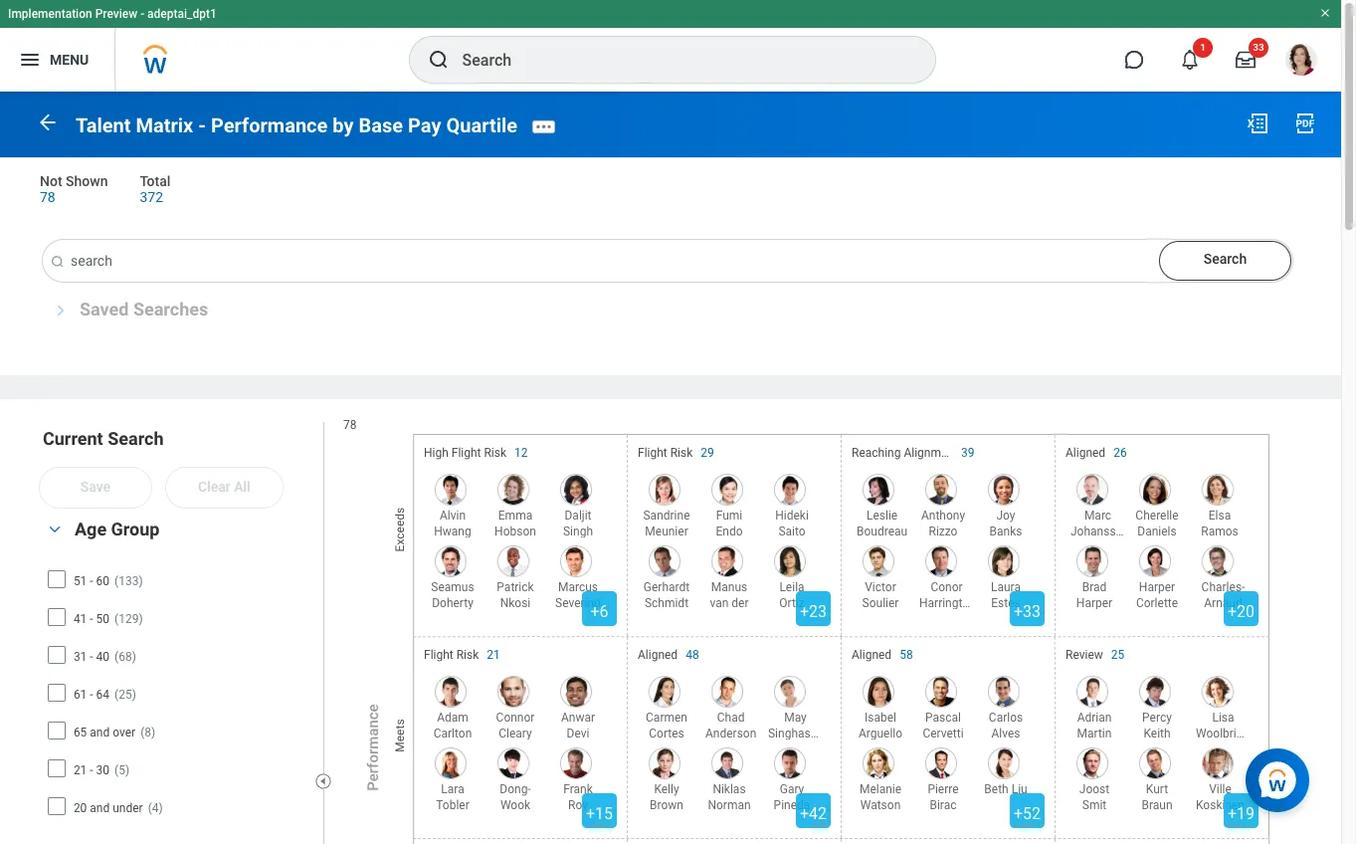 Task type: locate. For each thing, give the bounding box(es) containing it.
29 button
[[701, 444, 717, 460]]

demo_m178.png image
[[926, 545, 958, 577]]

ville koskinen element
[[1191, 777, 1245, 812]]

+23
[[800, 602, 827, 621]]

1 horizontal spatial search
[[1204, 251, 1247, 267]]

search button
[[1160, 241, 1292, 281]]

victor soulier element
[[852, 575, 905, 610]]

talent
[[76, 113, 131, 137]]

justify image
[[18, 48, 42, 72]]

patrick nkosi
[[497, 580, 534, 610]]

gerhardt
[[644, 580, 690, 594]]

1 vertical spatial and
[[90, 801, 110, 815]]

- right 61
[[90, 687, 93, 701]]

demo_m016.png image
[[1077, 473, 1109, 505]]

age group
[[75, 518, 160, 539]]

carmen cortes
[[646, 710, 688, 740]]

65 and over
[[74, 725, 135, 739]]

1 horizontal spatial 78
[[343, 419, 357, 432]]

+6
[[591, 602, 609, 621]]

0 horizontal spatial 21
[[74, 763, 87, 777]]

demo_m140.png image
[[988, 675, 1020, 707]]

tobler
[[436, 798, 470, 812]]

group
[[111, 518, 160, 539]]

ville koskinen
[[1196, 782, 1245, 812]]

0 horizontal spatial performance
[[211, 113, 328, 137]]

aligned left 48
[[638, 648, 678, 661]]

leslie
[[867, 508, 898, 522]]

25 button
[[1112, 647, 1128, 663]]

harper up the corlette
[[1140, 580, 1176, 594]]

hideki
[[776, 508, 809, 522]]

age
[[75, 518, 107, 539]]

0 vertical spatial and
[[90, 725, 110, 739]]

anthony rizzo
[[922, 508, 966, 538]]

brad
[[1083, 580, 1107, 594]]

search inside 'search' button
[[1204, 251, 1247, 267]]

demo_m304.jpg image
[[498, 545, 530, 577]]

flight up demo_m137.png icon on the bottom left
[[424, 648, 454, 661]]

demo_f084.png image
[[1202, 675, 1234, 707]]

harper
[[1140, 580, 1176, 594], [1077, 596, 1113, 610]]

demo_f077.png image
[[649, 675, 681, 707]]

29
[[701, 445, 714, 459]]

demo_f020.jpg image
[[435, 747, 467, 779]]

（斉藤
[[774, 540, 810, 554]]

hwang
[[434, 524, 472, 538]]

sandrine meunier element
[[638, 503, 691, 538]]

- for (133)
[[90, 574, 93, 588]]

marcus
[[558, 580, 598, 594]]

- for (25)
[[90, 687, 93, 701]]

high
[[424, 445, 449, 459]]

conor
[[931, 580, 963, 594]]

conor harrington
[[920, 580, 976, 610]]

Talent Matrix - Performance by Base Pay Quartile text field
[[43, 240, 1293, 282]]

leila ortiz
[[780, 580, 805, 610]]

istock-175384903 dong wook kim.jpg image
[[498, 747, 530, 779]]

0 horizontal spatial risk
[[457, 648, 479, 661]]

talent matrix - performance by base pay quartile link
[[76, 113, 518, 137]]

1 vertical spatial performance
[[364, 704, 382, 791]]

performance left by
[[211, 113, 328, 137]]

demo_f075.png image
[[988, 747, 1020, 779]]

-
[[141, 7, 144, 21], [198, 113, 206, 137], [90, 574, 93, 588], [90, 612, 93, 626], [90, 650, 93, 664], [90, 687, 93, 701], [90, 763, 93, 777]]

Search search field
[[40, 240, 1293, 282]]

chad anderson
[[706, 710, 757, 740]]

aligned for +42
[[638, 648, 678, 661]]

search inside filter search field
[[108, 428, 164, 449]]

21 left 30 on the bottom of the page
[[74, 763, 87, 777]]

melanie watson
[[860, 782, 902, 812]]

devi
[[567, 726, 590, 740]]

20 and under
[[74, 801, 143, 815]]

demo_m084.png image
[[1077, 675, 1109, 707]]

50
[[96, 612, 110, 626]]

0 vertical spatial performance
[[211, 113, 328, 137]]

patrick
[[497, 580, 534, 594]]

banks
[[990, 524, 1023, 538]]

2 and from the top
[[90, 801, 110, 815]]

aligned left 58
[[852, 648, 892, 661]]

39
[[962, 445, 975, 459]]

demo_f064.png image
[[863, 675, 895, 707]]

hideki saito （斉藤 秀樹）
[[774, 508, 810, 570]]

demo_m264.png image
[[774, 473, 806, 505]]

- inside menu banner
[[141, 7, 144, 21]]

harper inside harper corlette
[[1140, 580, 1176, 594]]

seamus doherty element
[[424, 575, 477, 610]]

0 horizontal spatial 78
[[40, 189, 55, 205]]

harper down the brad
[[1077, 596, 1113, 610]]

demo_m103.png image
[[774, 747, 806, 779]]

brad harper element
[[1066, 575, 1119, 610]]

harper corlette element
[[1129, 575, 1182, 610]]

1
[[1201, 42, 1206, 53]]

flight up demo_f258.png icon
[[638, 445, 668, 459]]

hideki saito （斉藤 秀樹） element
[[763, 503, 816, 570]]

1 horizontal spatial 21
[[487, 648, 500, 661]]

profile logan mcneil image
[[1286, 44, 1318, 80]]

0 vertical spatial 78
[[40, 189, 55, 205]]

isabel arguello
[[859, 710, 903, 740]]

joybanks.png image
[[988, 473, 1020, 505]]

(129)
[[115, 612, 143, 626]]

conor harrington element
[[915, 575, 976, 610]]

21 inside age group 'tree'
[[74, 763, 87, 777]]

adrian martin
[[1078, 710, 1112, 740]]

not shown 78
[[40, 173, 108, 205]]

aligned left 26
[[1066, 445, 1106, 459]]

anthony rizzo element
[[915, 503, 968, 538]]

age group group
[[40, 517, 314, 828]]

beth liu
[[985, 782, 1028, 796]]

gschmidtphoto.jpg image
[[649, 545, 681, 577]]

menu
[[50, 51, 89, 67]]

search
[[1204, 251, 1247, 267], [108, 428, 164, 449]]

1 horizontal spatial performance
[[364, 704, 382, 791]]

charles-arnaud desmontier element
[[1191, 575, 1258, 626]]

demo_f131.png image
[[774, 545, 806, 577]]

corlette
[[1137, 596, 1179, 610]]

endo
[[716, 524, 743, 538]]

- right matrix
[[198, 113, 206, 137]]

harper inside "element"
[[1077, 596, 1113, 610]]

patrick nkosi element
[[487, 575, 540, 610]]

brad harper
[[1077, 580, 1113, 610]]

ortiz
[[780, 596, 805, 610]]

leslie boudreau
[[857, 508, 908, 538]]

pineda
[[774, 798, 811, 812]]

0 horizontal spatial harper
[[1077, 596, 1113, 610]]

1 and from the top
[[90, 725, 110, 739]]

estes
[[992, 596, 1021, 610]]

lara tobler
[[436, 782, 470, 812]]

isabel arguello element
[[852, 705, 905, 740]]

（김
[[517, 814, 538, 828]]

and right '65'
[[90, 725, 110, 739]]

van
[[710, 596, 729, 610]]

33 button
[[1224, 38, 1269, 82]]

marcus severino element
[[549, 575, 602, 610]]

- right preview
[[141, 7, 144, 21]]

flight
[[452, 445, 481, 459], [638, 445, 668, 459], [424, 648, 454, 661]]

(8)
[[140, 725, 155, 739]]

elsa ramos vásquez
[[1198, 508, 1243, 554]]

may singhaseni (พฤษภาคม สิงห์ สิงหเสนี) element
[[763, 705, 823, 739]]

1 vertical spatial search
[[108, 428, 164, 449]]

demo_m214.png image
[[712, 545, 744, 577]]

1 button
[[1169, 38, 1213, 82]]

current
[[43, 428, 103, 449]]

flight right high
[[452, 445, 481, 459]]

(4)
[[148, 801, 163, 815]]

demo_m009.png image
[[1140, 747, 1172, 779]]

aligned for +52
[[852, 648, 892, 661]]

pierre birac
[[928, 782, 959, 812]]

percy keith element
[[1129, 705, 1182, 740]]

demo_f001.jpg image
[[863, 473, 895, 505]]

- right "51"
[[90, 574, 93, 588]]

anwar devi element
[[549, 705, 602, 740]]

48
[[686, 648, 699, 661]]

1 vertical spatial 78
[[343, 419, 357, 432]]

1 horizontal spatial aligned
[[852, 648, 892, 661]]

inbox large image
[[1236, 50, 1256, 70]]

ville_koskinen.jpg image
[[1202, 747, 1234, 779]]

2 horizontal spatial aligned
[[1066, 445, 1106, 459]]

+52
[[1014, 804, 1041, 823]]

fumi endo （遠藤 ふみ）
[[712, 508, 748, 570]]

demo_f127.png image
[[649, 747, 681, 779]]

demo_f067.png image
[[498, 473, 530, 505]]

niklas norman element
[[701, 777, 754, 812]]

harrington
[[920, 596, 976, 610]]

0 horizontal spatial aligned
[[638, 648, 678, 661]]

search image
[[427, 48, 450, 72]]

0 horizontal spatial search
[[108, 428, 164, 449]]

demo_f179.png image
[[988, 545, 1020, 577]]

372
[[140, 189, 163, 205]]

demo_m271.png image
[[1077, 747, 1109, 779]]

risk left 12
[[484, 445, 507, 459]]

33
[[1253, 42, 1265, 53]]

performance left meets
[[364, 704, 382, 791]]

0 vertical spatial harper
[[1140, 580, 1176, 594]]

1 horizontal spatial harper
[[1140, 580, 1176, 594]]

demo_m137.png image
[[435, 675, 467, 707]]

flight risk 29
[[638, 445, 714, 459]]

flight risk 21
[[424, 648, 500, 661]]

laura estes element
[[977, 575, 1030, 610]]

notifications large image
[[1181, 50, 1200, 70]]

21 up demo_m194.png 'icon'
[[487, 648, 500, 661]]

risk for +15
[[457, 648, 479, 661]]

0 vertical spatial search
[[1204, 251, 1247, 267]]

charles desmontier_m132.png image
[[1202, 545, 1234, 577]]

demo_f134.png image
[[863, 747, 895, 779]]

singh
[[563, 524, 593, 538]]

victor soulier
[[863, 580, 899, 610]]

gary
[[780, 782, 805, 796]]

2 horizontal spatial risk
[[671, 445, 693, 459]]

percy demo_m110.png image
[[1140, 675, 1172, 707]]

1 vertical spatial harper
[[1077, 596, 1113, 610]]

joost smit
[[1080, 782, 1110, 812]]

- right 31 on the left of the page
[[90, 650, 93, 664]]

manus
[[711, 580, 748, 594]]

pascal cervetti element
[[915, 705, 968, 740]]

risk left 29
[[671, 445, 693, 459]]

dong-wook kim （김동욱） element
[[487, 777, 540, 844]]

emma hobson element
[[487, 503, 540, 538]]

gary pineda element
[[763, 777, 816, 812]]

- left 30 on the bottom of the page
[[90, 763, 93, 777]]

pierre
[[928, 782, 959, 796]]

1 vertical spatial 21
[[74, 763, 87, 777]]

78 inside not shown 78
[[40, 189, 55, 205]]

- right 41
[[90, 612, 93, 626]]

review
[[1066, 648, 1104, 661]]

21 button
[[487, 647, 503, 663]]

demo_m025.png image
[[712, 675, 744, 707]]

marc johansson element
[[1066, 503, 1130, 538]]

and right '20'
[[90, 801, 110, 815]]

risk left 21 button on the left of page
[[457, 648, 479, 661]]

joost smit element
[[1066, 777, 1119, 812]]



Task type: vqa. For each thing, say whether or not it's contained in the screenshot.


Task type: describe. For each thing, give the bounding box(es) containing it.
leslie boudreau element
[[852, 503, 908, 538]]

leila ortiz element
[[763, 575, 816, 610]]

aligned for +20
[[1066, 445, 1106, 459]]

emma hobson
[[495, 508, 536, 538]]

menu banner
[[0, 0, 1342, 92]]

close environment banner image
[[1320, 7, 1332, 19]]

alves
[[992, 726, 1021, 740]]

alvin hwang
[[434, 508, 472, 538]]

and for 65
[[90, 725, 110, 739]]

demo_f300.jpg image
[[774, 675, 806, 707]]

41
[[74, 612, 87, 626]]

Search Workday  search field
[[462, 38, 894, 82]]

elsa ramos vásquez element
[[1191, 503, 1244, 554]]

reaching alignment 39
[[852, 445, 975, 459]]

pierr birac_m040.jpg image
[[926, 747, 958, 779]]

marc
[[1085, 508, 1112, 522]]

aligned 26
[[1066, 445, 1127, 459]]

anwar
[[561, 710, 595, 724]]

1 horizontal spatial risk
[[484, 445, 507, 459]]

60
[[96, 574, 110, 588]]

26 button
[[1114, 444, 1130, 460]]

alignment
[[904, 445, 958, 459]]

pierre birac element
[[915, 777, 968, 812]]

demo_m194.png image
[[498, 675, 530, 707]]

norman
[[708, 798, 751, 812]]

(5)
[[115, 763, 130, 777]]

smit
[[1083, 798, 1107, 812]]

demo_m278.png image
[[560, 545, 592, 577]]

1163.png image
[[560, 675, 592, 707]]

victor soulier_m126.png image
[[863, 545, 895, 577]]

charles-
[[1202, 580, 1246, 594]]

秀樹）
[[774, 556, 810, 570]]

frank roy element
[[549, 777, 602, 812]]

previous page image
[[36, 110, 60, 134]]

connor cleary element
[[487, 705, 540, 740]]

demo_f306.png image
[[712, 473, 744, 505]]

adrian
[[1078, 710, 1112, 724]]

fumi endo （遠藤 ふみ） element
[[701, 503, 754, 570]]

arnaud
[[1205, 596, 1243, 610]]

adam carlton element
[[424, 705, 477, 740]]

demo_f106.png image
[[560, 473, 592, 505]]

demo_f021.png image
[[1202, 473, 1234, 505]]

demo_f201a.png image
[[1140, 473, 1172, 505]]

chevron down image
[[43, 522, 67, 536]]

brown
[[650, 798, 684, 812]]

- for (5)
[[90, 763, 93, 777]]

- for (129)
[[90, 612, 93, 626]]

base
[[359, 113, 403, 137]]

pascal cervetti
[[923, 710, 964, 740]]

lisa
[[1213, 710, 1235, 724]]

gerhardt schmidt element
[[638, 575, 691, 610]]

search image
[[50, 254, 65, 270]]

talent matrix - performance by base pay quartile main content
[[0, 92, 1357, 844]]

0 vertical spatial 21
[[487, 648, 500, 661]]

nkosi
[[500, 596, 531, 610]]

menu button
[[0, 28, 115, 92]]

demo_m018.png image
[[1077, 545, 1109, 577]]

johansson
[[1071, 524, 1130, 538]]

filter search field
[[40, 427, 326, 844]]

manus van der bijl element
[[701, 575, 754, 626]]

lara
[[441, 782, 465, 796]]

seamus_doherty.png image
[[435, 545, 467, 577]]

beth liu element
[[980, 777, 1028, 811]]

carlos
[[989, 710, 1023, 724]]

- for (68)
[[90, 650, 93, 664]]

view printable version (pdf) image
[[1294, 111, 1318, 135]]

daljit singh element
[[549, 503, 602, 538]]

lara tobler element
[[424, 777, 477, 812]]

39 button
[[962, 444, 978, 460]]

(68)
[[115, 650, 136, 664]]

percy
[[1143, 710, 1172, 724]]

carmen cortes element
[[638, 705, 691, 740]]

melanie
[[860, 782, 902, 796]]

and for 20
[[90, 801, 110, 815]]

niklas norman
[[708, 782, 751, 812]]

liu
[[1012, 782, 1028, 796]]

cortes
[[649, 726, 685, 740]]

chad
[[717, 710, 745, 724]]

alvin hwang element
[[424, 503, 477, 538]]

61
[[74, 687, 87, 701]]

ville
[[1210, 782, 1232, 796]]

birac
[[930, 798, 957, 812]]

pascal cervetti_m219.png image
[[926, 675, 958, 707]]

export to excel image
[[1246, 111, 1270, 135]]

(133)
[[115, 574, 143, 588]]

lisa woolbright
[[1196, 710, 1254, 740]]

anderson
[[706, 726, 757, 740]]

marc johansson
[[1071, 508, 1130, 538]]

demo_m079.png image
[[435, 473, 467, 505]]

laura
[[991, 580, 1021, 594]]

64
[[96, 687, 110, 701]]

joy banks element
[[977, 503, 1030, 538]]

kurt braun
[[1142, 782, 1173, 812]]

under
[[113, 801, 143, 815]]

joy
[[997, 508, 1016, 522]]

melanie watson element
[[852, 777, 905, 812]]

koskinen
[[1196, 798, 1245, 812]]

demo_m049.png image
[[926, 473, 958, 505]]

exceeds
[[393, 508, 407, 552]]

soulier
[[863, 596, 899, 610]]

niklas n_m022.jpg image
[[712, 747, 744, 779]]

kurt braun element
[[1129, 777, 1182, 812]]

flight for +15
[[424, 648, 454, 661]]

cervetti
[[923, 726, 964, 740]]

adrian martin element
[[1066, 705, 1119, 740]]

51
[[74, 574, 87, 588]]

istock 173243389.jpg image
[[1140, 545, 1172, 577]]

carlos alves
[[989, 710, 1023, 740]]

21 - 30
[[74, 763, 110, 777]]

+20
[[1228, 602, 1255, 621]]

quartile
[[446, 113, 518, 137]]

doherty
[[432, 596, 474, 610]]

chad anderson element
[[701, 705, 757, 740]]

seamus
[[431, 580, 474, 594]]

demo_f258.png image
[[649, 473, 681, 505]]

marcus severino
[[555, 580, 601, 610]]

cherelle daniels element
[[1129, 503, 1182, 538]]

meets
[[393, 719, 407, 752]]

+19
[[1228, 804, 1255, 823]]

victor
[[865, 580, 897, 594]]

20
[[74, 801, 87, 815]]

carlton
[[434, 726, 472, 740]]

hobson
[[495, 524, 536, 538]]

risk for +23
[[671, 445, 693, 459]]

372 button
[[140, 188, 166, 207]]

frank_demo_m096.png image
[[560, 747, 592, 779]]

roy
[[568, 798, 588, 812]]

kim
[[493, 814, 514, 828]]

cleary
[[499, 726, 532, 740]]

kelly brown element
[[638, 777, 691, 812]]

age group tree
[[47, 563, 307, 824]]

flight for +23
[[638, 445, 668, 459]]

joy banks
[[990, 508, 1023, 538]]

woolbright
[[1196, 726, 1254, 740]]

carlos alves element
[[977, 705, 1030, 740]]

watson
[[861, 798, 901, 812]]

adam
[[437, 710, 469, 724]]

lisa woolbright element
[[1191, 705, 1254, 740]]

alvin
[[440, 508, 466, 522]]



